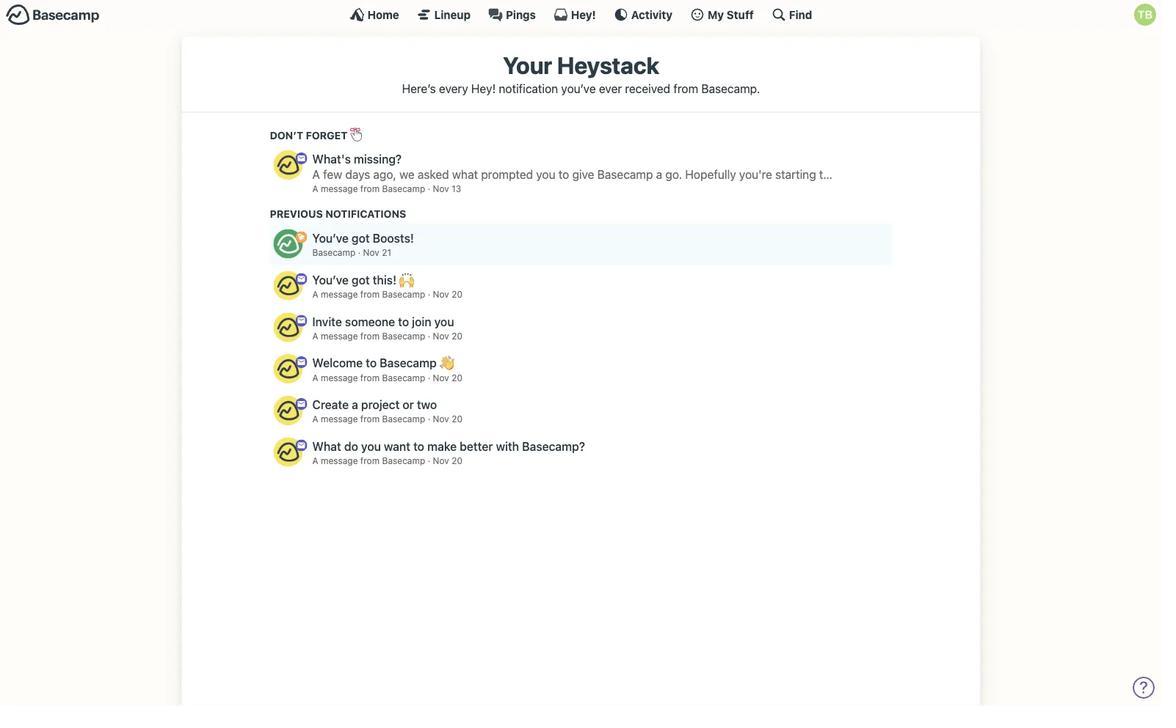Task type: locate. For each thing, give the bounding box(es) containing it.
1 nov 20 element from the top
[[433, 289, 463, 300]]

you've
[[561, 81, 596, 95]]

3 nov 20 element from the top
[[433, 373, 463, 383]]

what's
[[312, 152, 351, 166]]

pings button
[[488, 7, 536, 22]]

lineup
[[434, 8, 471, 21]]

nov 20 element for join
[[433, 331, 463, 341]]

basecamp down the want
[[382, 456, 425, 467]]

1 vertical spatial hey!
[[471, 81, 496, 95]]

onboarding image
[[295, 153, 307, 165], [295, 399, 307, 410]]

got
[[352, 231, 370, 245], [352, 273, 370, 287]]

you right "do"
[[361, 440, 381, 454]]

3 basecamp image from the top
[[273, 313, 303, 342]]

hey! up heystack
[[571, 8, 596, 21]]

a down the what
[[312, 456, 318, 467]]

message down welcome
[[321, 373, 358, 383]]

5 message from the top
[[321, 415, 358, 425]]

3 onboarding image from the top
[[295, 357, 307, 369]]

basecamp image down boostreport icon
[[273, 271, 303, 301]]

create a project or two a message from basecamp nov 20
[[312, 398, 463, 425]]

2 basecamp image from the top
[[273, 271, 303, 301]]

20
[[452, 289, 463, 300], [452, 331, 463, 341], [452, 373, 463, 383], [452, 415, 463, 425], [452, 456, 463, 467]]

my stuff button
[[690, 7, 754, 22]]

previous
[[270, 208, 323, 220]]

home
[[368, 8, 399, 21]]

got for boosts!
[[352, 231, 370, 245]]

5 nov 20 element from the top
[[433, 456, 463, 467]]

2 vertical spatial to
[[413, 440, 424, 454]]

1 horizontal spatial you
[[434, 315, 454, 329]]

onboarding image left the invite
[[295, 315, 307, 327]]

you inside invite someone to join you a message from basecamp nov 20
[[434, 315, 454, 329]]

message up the invite
[[321, 289, 358, 300]]

got for this!
[[352, 273, 370, 287]]

got inside you've got this! 🙌 a message from basecamp nov 20
[[352, 273, 370, 287]]

1 got from the top
[[352, 231, 370, 245]]

0 vertical spatial to
[[398, 315, 409, 329]]

a inside what do you want to make better with basecamp? a message from basecamp nov 20
[[312, 456, 318, 467]]

you've down previous notifications
[[312, 231, 349, 245]]

activity
[[631, 8, 673, 21]]

basecamp down or
[[382, 415, 425, 425]]

invite
[[312, 315, 342, 329]]

2 vertical spatial basecamp image
[[273, 313, 303, 342]]

hey! right every
[[471, 81, 496, 95]]

from inside invite someone to join you a message from basecamp nov 20
[[360, 331, 380, 341]]

don't forget
[[270, 129, 350, 141]]

notifications
[[325, 208, 406, 220]]

0 horizontal spatial to
[[366, 356, 377, 370]]

a down the invite
[[312, 331, 318, 341]]

3 basecamp image from the top
[[273, 396, 303, 426]]

1 vertical spatial you
[[361, 440, 381, 454]]

2 got from the top
[[352, 273, 370, 287]]

to right the want
[[413, 440, 424, 454]]

nov 21 element
[[363, 248, 391, 258]]

onboarding image down boostreport icon
[[295, 273, 307, 285]]

from inside create a project or two a message from basecamp nov 20
[[360, 415, 380, 425]]

2 20 from the top
[[452, 331, 463, 341]]

nov 13 element
[[433, 184, 461, 194]]

3 message from the top
[[321, 331, 358, 341]]

you've inside you've got boosts! basecamp nov 21
[[312, 231, 349, 245]]

main element
[[0, 0, 1162, 29]]

a down create
[[312, 415, 318, 425]]

from down create a project or two a message from basecamp nov 20
[[360, 456, 380, 467]]

a up previous
[[312, 184, 318, 194]]

0 vertical spatial you've
[[312, 231, 349, 245]]

from down 'project'
[[360, 415, 380, 425]]

basecamp image for you've got this! 🙌
[[273, 271, 303, 301]]

2 onboarding image from the top
[[295, 315, 307, 327]]

20 inside what do you want to make better with basecamp? a message from basecamp nov 20
[[452, 456, 463, 467]]

basecamp image down previous
[[273, 230, 303, 259]]

basecamp image left welcome
[[273, 355, 303, 384]]

nov left 13
[[433, 184, 449, 194]]

basecamp down previous notifications
[[312, 248, 356, 258]]

a message from basecamp nov 13
[[312, 184, 461, 194]]

ever
[[599, 81, 622, 95]]

stuff
[[727, 8, 754, 21]]

4 nov 20 element from the top
[[433, 415, 463, 425]]

nov 20 element
[[433, 289, 463, 300], [433, 331, 463, 341], [433, 373, 463, 383], [433, 415, 463, 425], [433, 456, 463, 467]]

a down welcome
[[312, 373, 318, 383]]

you right join
[[434, 315, 454, 329]]

4 basecamp image from the top
[[273, 438, 303, 467]]

1 vertical spatial to
[[366, 356, 377, 370]]

6 message from the top
[[321, 456, 358, 467]]

1 onboarding image from the top
[[295, 153, 307, 165]]

2 horizontal spatial to
[[413, 440, 424, 454]]

basecamp image left create
[[273, 396, 303, 426]]

1 basecamp image from the top
[[273, 230, 303, 259]]

you
[[434, 315, 454, 329], [361, 440, 381, 454]]

create
[[312, 398, 349, 412]]

to right welcome
[[366, 356, 377, 370]]

basecamp image left the what
[[273, 438, 303, 467]]

message inside welcome to basecamp 👋 a message from basecamp nov 20
[[321, 373, 358, 383]]

message down the invite
[[321, 331, 358, 341]]

from up 'project'
[[360, 373, 380, 383]]

0 vertical spatial basecamp image
[[273, 230, 303, 259]]

2 onboarding image from the top
[[295, 399, 307, 410]]

basecamp image
[[273, 151, 303, 180], [273, 355, 303, 384], [273, 396, 303, 426], [273, 438, 303, 467]]

hey!
[[571, 8, 596, 21], [471, 81, 496, 95]]

you've inside you've got this! 🙌 a message from basecamp nov 20
[[312, 273, 349, 287]]

someone
[[345, 315, 395, 329]]

2 basecamp image from the top
[[273, 355, 303, 384]]

onboarding image left the what
[[295, 440, 307, 452]]

lineup link
[[417, 7, 471, 22]]

what's missing?
[[312, 152, 402, 166]]

2 you've from the top
[[312, 273, 349, 287]]

welcome to basecamp 👋 a message from basecamp nov 20
[[312, 356, 463, 383]]

from down this!
[[360, 289, 380, 300]]

1 horizontal spatial to
[[398, 315, 409, 329]]

do
[[344, 440, 358, 454]]

to inside welcome to basecamp 👋 a message from basecamp nov 20
[[366, 356, 377, 370]]

my stuff
[[708, 8, 754, 21]]

a up the invite
[[312, 289, 318, 300]]

a inside invite someone to join you a message from basecamp nov 20
[[312, 331, 318, 341]]

got left this!
[[352, 273, 370, 287]]

here's
[[402, 81, 436, 95]]

got up the nov 21 element
[[352, 231, 370, 245]]

from inside welcome to basecamp 👋 a message from basecamp nov 20
[[360, 373, 380, 383]]

4 a from the top
[[312, 373, 318, 383]]

message up previous notifications
[[321, 184, 358, 194]]

you've for you've got boosts!
[[312, 231, 349, 245]]

nov down 👋
[[433, 373, 449, 383]]

you've for you've got this! 🙌
[[312, 273, 349, 287]]

0 horizontal spatial you
[[361, 440, 381, 454]]

1 you've from the top
[[312, 231, 349, 245]]

4 20 from the top
[[452, 415, 463, 425]]

nov 20 element for or
[[433, 415, 463, 425]]

a inside you've got this! 🙌 a message from basecamp nov 20
[[312, 289, 318, 300]]

1 onboarding image from the top
[[295, 273, 307, 285]]

onboarding image for you've got this! 🙌
[[295, 273, 307, 285]]

basecamp image for you've got boosts!
[[273, 230, 303, 259]]

basecamp image down don't
[[273, 151, 303, 180]]

6 a from the top
[[312, 456, 318, 467]]

nov 20 element for 🙌
[[433, 289, 463, 300]]

from right received
[[673, 81, 698, 95]]

basecamp image for what's missing?
[[273, 151, 303, 180]]

onboarding image left create
[[295, 399, 307, 410]]

from
[[673, 81, 698, 95], [360, 184, 380, 194], [360, 289, 380, 300], [360, 331, 380, 341], [360, 373, 380, 383], [360, 415, 380, 425], [360, 456, 380, 467]]

message down create
[[321, 415, 358, 425]]

0 vertical spatial you
[[434, 315, 454, 329]]

to
[[398, 315, 409, 329], [366, 356, 377, 370], [413, 440, 424, 454]]

5 20 from the top
[[452, 456, 463, 467]]

nov left the 21
[[363, 248, 379, 258]]

1 20 from the top
[[452, 289, 463, 300]]

basecamp left 👋
[[380, 356, 437, 370]]

3 a from the top
[[312, 331, 318, 341]]

nov inside create a project or two a message from basecamp nov 20
[[433, 415, 449, 425]]

you've
[[312, 231, 349, 245], [312, 273, 349, 287]]

1 vertical spatial got
[[352, 273, 370, 287]]

you've up the invite
[[312, 273, 349, 287]]

with
[[496, 440, 519, 454]]

pings
[[506, 8, 536, 21]]

nov down make
[[433, 456, 449, 467]]

0 horizontal spatial hey!
[[471, 81, 496, 95]]

1 basecamp image from the top
[[273, 151, 303, 180]]

0 vertical spatial got
[[352, 231, 370, 245]]

basecamp image left the invite
[[273, 313, 303, 342]]

to inside invite someone to join you a message from basecamp nov 20
[[398, 315, 409, 329]]

3 20 from the top
[[452, 373, 463, 383]]

message down "do"
[[321, 456, 358, 467]]

switch accounts image
[[6, 4, 100, 26]]

2 message from the top
[[321, 289, 358, 300]]

1 vertical spatial onboarding image
[[295, 399, 307, 410]]

2 a from the top
[[312, 289, 318, 300]]

basecamp image
[[273, 230, 303, 259], [273, 271, 303, 301], [273, 313, 303, 342]]

forget
[[306, 129, 348, 141]]

nov inside welcome to basecamp 👋 a message from basecamp nov 20
[[433, 373, 449, 383]]

nov inside you've got this! 🙌 a message from basecamp nov 20
[[433, 289, 449, 300]]

nov
[[433, 184, 449, 194], [363, 248, 379, 258], [433, 289, 449, 300], [433, 331, 449, 341], [433, 373, 449, 383], [433, 415, 449, 425], [433, 456, 449, 467]]

nov up invite someone to join you a message from basecamp nov 20
[[433, 289, 449, 300]]

from inside your heystack here's every hey! notification you've ever received from basecamp.
[[673, 81, 698, 95]]

onboarding image left welcome
[[295, 357, 307, 369]]

basecamp inside you've got boosts! basecamp nov 21
[[312, 248, 356, 258]]

notification
[[499, 81, 558, 95]]

4 onboarding image from the top
[[295, 440, 307, 452]]

message
[[321, 184, 358, 194], [321, 289, 358, 300], [321, 331, 358, 341], [321, 373, 358, 383], [321, 415, 358, 425], [321, 456, 358, 467]]

a
[[312, 184, 318, 194], [312, 289, 318, 300], [312, 331, 318, 341], [312, 373, 318, 383], [312, 415, 318, 425], [312, 456, 318, 467]]

basecamp image for invite someone to join you
[[273, 313, 303, 342]]

0 vertical spatial hey!
[[571, 8, 596, 21]]

4 message from the top
[[321, 373, 358, 383]]

onboarding image
[[295, 273, 307, 285], [295, 315, 307, 327], [295, 357, 307, 369], [295, 440, 307, 452]]

nov up 👋
[[433, 331, 449, 341]]

0 vertical spatial onboarding image
[[295, 153, 307, 165]]

basecamp inside invite someone to join you a message from basecamp nov 20
[[382, 331, 425, 341]]

got inside you've got boosts! basecamp nov 21
[[352, 231, 370, 245]]

basecamp
[[382, 184, 425, 194], [312, 248, 356, 258], [382, 289, 425, 300], [382, 331, 425, 341], [380, 356, 437, 370], [382, 373, 425, 383], [382, 415, 425, 425], [382, 456, 425, 467]]

onboarding image down don't forget
[[295, 153, 307, 165]]

1 vertical spatial basecamp image
[[273, 271, 303, 301]]

2 nov 20 element from the top
[[433, 331, 463, 341]]

from down someone
[[360, 331, 380, 341]]

to left join
[[398, 315, 409, 329]]

basecamp image for create a project or two
[[273, 396, 303, 426]]

1 vertical spatial you've
[[312, 273, 349, 287]]

from up notifications
[[360, 184, 380, 194]]

nov down two
[[433, 415, 449, 425]]

basecamp down 🙌
[[382, 289, 425, 300]]

make
[[427, 440, 457, 454]]

basecamp down join
[[382, 331, 425, 341]]

nov inside what do you want to make better with basecamp? a message from basecamp nov 20
[[433, 456, 449, 467]]

5 a from the top
[[312, 415, 318, 425]]

1 horizontal spatial hey!
[[571, 8, 596, 21]]



Task type: vqa. For each thing, say whether or not it's contained in the screenshot.
you to the left
yes



Task type: describe. For each thing, give the bounding box(es) containing it.
home link
[[350, 7, 399, 22]]

heystack
[[557, 51, 659, 79]]

tim burton image
[[1134, 4, 1156, 26]]

basecamp image for welcome to basecamp 👋
[[273, 355, 303, 384]]

received
[[625, 81, 670, 95]]

message inside create a project or two a message from basecamp nov 20
[[321, 415, 358, 425]]

basecamp inside you've got this! 🙌 a message from basecamp nov 20
[[382, 289, 425, 300]]

a inside create a project or two a message from basecamp nov 20
[[312, 415, 318, 425]]

find button
[[771, 7, 812, 22]]

what
[[312, 440, 341, 454]]

you inside what do you want to make better with basecamp? a message from basecamp nov 20
[[361, 440, 381, 454]]

hey! button
[[553, 7, 596, 22]]

hey! inside your heystack here's every hey! notification you've ever received from basecamp.
[[471, 81, 496, 95]]

your heystack here's every hey! notification you've ever received from basecamp.
[[402, 51, 760, 95]]

missing?
[[354, 152, 402, 166]]

message inside what do you want to make better with basecamp? a message from basecamp nov 20
[[321, 456, 358, 467]]

every
[[439, 81, 468, 95]]

20 inside invite someone to join you a message from basecamp nov 20
[[452, 331, 463, 341]]

basecamp up or
[[382, 373, 425, 383]]

boosts!
[[373, 231, 414, 245]]

20 inside welcome to basecamp 👋 a message from basecamp nov 20
[[452, 373, 463, 383]]

message inside you've got this! 🙌 a message from basecamp nov 20
[[321, 289, 358, 300]]

invite someone to join you a message from basecamp nov 20
[[312, 315, 463, 341]]

nov 20 element for 👋
[[433, 373, 463, 383]]

onboarding image for what's missing?
[[295, 153, 307, 165]]

what do you want to make better with basecamp? a message from basecamp nov 20
[[312, 440, 585, 467]]

want
[[384, 440, 410, 454]]

my
[[708, 8, 724, 21]]

your
[[503, 51, 552, 79]]

join
[[412, 315, 431, 329]]

project
[[361, 398, 400, 412]]

nov 20 element for want
[[433, 456, 463, 467]]

don't
[[270, 129, 303, 141]]

a
[[352, 398, 358, 412]]

basecamp?
[[522, 440, 585, 454]]

onboarding image for welcome to basecamp 👋
[[295, 357, 307, 369]]

activity link
[[614, 7, 673, 22]]

nov inside invite someone to join you a message from basecamp nov 20
[[433, 331, 449, 341]]

onboarding image for invite someone to join you
[[295, 315, 307, 327]]

basecamp down the missing?
[[382, 184, 425, 194]]

hey! inside dropdown button
[[571, 8, 596, 21]]

boostreport image
[[295, 232, 307, 243]]

better
[[460, 440, 493, 454]]

find
[[789, 8, 812, 21]]

basecamp inside what do you want to make better with basecamp? a message from basecamp nov 20
[[382, 456, 425, 467]]

basecamp.
[[701, 81, 760, 95]]

🙌
[[399, 273, 411, 287]]

1 a from the top
[[312, 184, 318, 194]]

a inside welcome to basecamp 👋 a message from basecamp nov 20
[[312, 373, 318, 383]]

you've got this! 🙌 a message from basecamp nov 20
[[312, 273, 463, 300]]

or
[[403, 398, 414, 412]]

20 inside you've got this! 🙌 a message from basecamp nov 20
[[452, 289, 463, 300]]

13
[[452, 184, 461, 194]]

this!
[[373, 273, 396, 287]]

you've got boosts! basecamp nov 21
[[312, 231, 414, 258]]

👋
[[440, 356, 451, 370]]

20 inside create a project or two a message from basecamp nov 20
[[452, 415, 463, 425]]

onboarding image for what do you want to make better with basecamp?
[[295, 440, 307, 452]]

two
[[417, 398, 437, 412]]

message inside invite someone to join you a message from basecamp nov 20
[[321, 331, 358, 341]]

1 message from the top
[[321, 184, 358, 194]]

basecamp inside create a project or two a message from basecamp nov 20
[[382, 415, 425, 425]]

from inside you've got this! 🙌 a message from basecamp nov 20
[[360, 289, 380, 300]]

previous notifications
[[270, 208, 406, 220]]

nov inside you've got boosts! basecamp nov 21
[[363, 248, 379, 258]]

basecamp image for what do you want to make better with basecamp?
[[273, 438, 303, 467]]

from inside what do you want to make better with basecamp? a message from basecamp nov 20
[[360, 456, 380, 467]]

welcome
[[312, 356, 363, 370]]

21
[[382, 248, 391, 258]]

to inside what do you want to make better with basecamp? a message from basecamp nov 20
[[413, 440, 424, 454]]

onboarding image for create a project or two
[[295, 399, 307, 410]]



